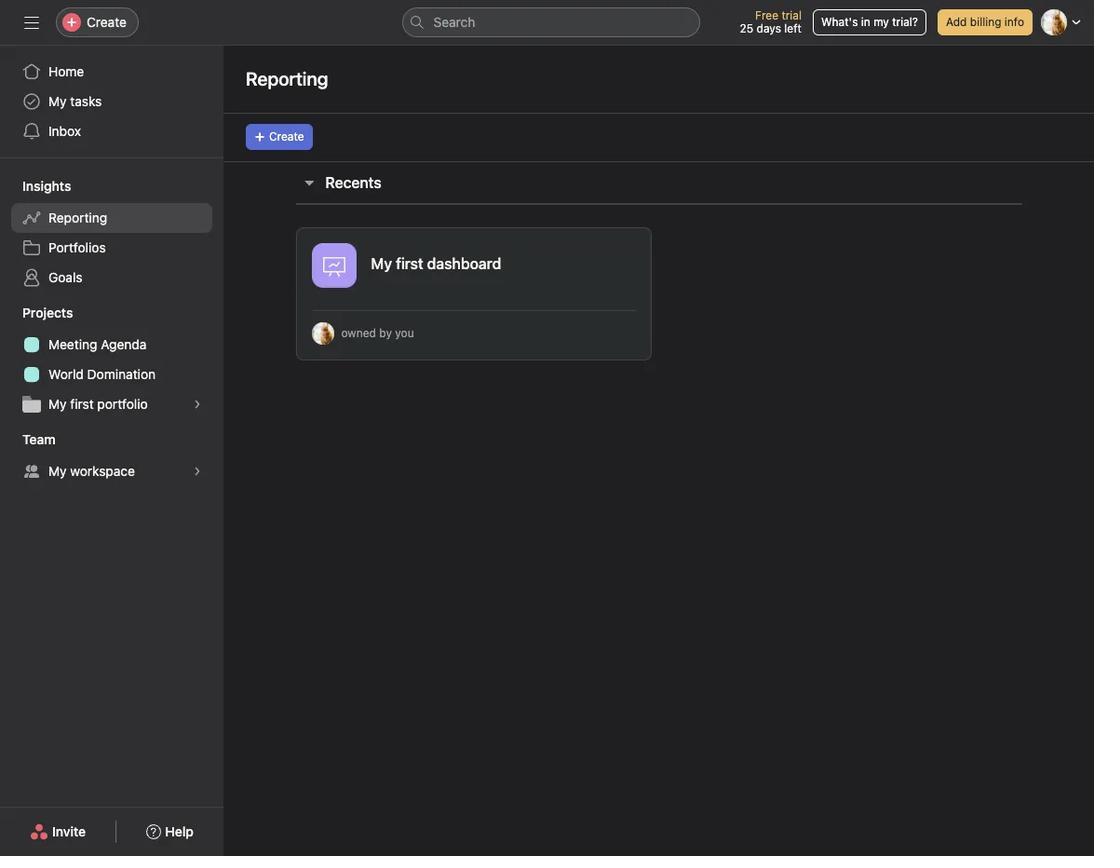Task type: describe. For each thing, give the bounding box(es) containing it.
add billing info
[[946, 15, 1025, 29]]

portfolios link
[[11, 233, 212, 263]]

invite
[[52, 823, 86, 839]]

add billing info button
[[938, 9, 1033, 35]]

trial
[[782, 8, 802, 22]]

my workspace
[[48, 463, 135, 479]]

hide sidebar image
[[24, 15, 39, 30]]

my for my first portfolio
[[48, 396, 67, 412]]

create button
[[56, 7, 139, 37]]

search
[[434, 14, 475, 30]]

portfolios
[[48, 239, 106, 255]]

free trial 25 days left
[[740, 8, 802, 35]]

my tasks
[[48, 93, 102, 109]]

global element
[[0, 46, 224, 157]]

days
[[757, 21, 782, 35]]

world domination
[[48, 366, 156, 382]]

mb
[[314, 326, 331, 340]]

world
[[48, 366, 84, 382]]

what's
[[822, 15, 858, 29]]

team
[[22, 431, 56, 447]]

insights element
[[0, 170, 224, 296]]

meeting agenda
[[48, 336, 147, 352]]

goals
[[48, 269, 83, 285]]

in
[[861, 15, 871, 29]]

my for my first dashboard
[[371, 255, 392, 272]]

see details, my workspace image
[[192, 466, 203, 477]]

agenda
[[101, 336, 147, 352]]

home
[[48, 63, 84, 79]]

meeting agenda link
[[11, 330, 212, 360]]

reporting inside the insights element
[[48, 210, 107, 225]]

toggle dashboard starred status image
[[590, 248, 601, 259]]

home link
[[11, 57, 212, 87]]

insights
[[22, 178, 71, 194]]

owned by you
[[341, 326, 414, 340]]

my
[[874, 15, 889, 29]]

search button
[[402, 7, 700, 37]]

my first dashboard
[[371, 255, 501, 272]]



Task type: locate. For each thing, give the bounding box(es) containing it.
what's in my trial?
[[822, 15, 918, 29]]

my left tasks
[[48, 93, 67, 109]]

owned
[[341, 326, 376, 340]]

free
[[755, 8, 779, 22]]

tasks
[[70, 93, 102, 109]]

create up home link
[[87, 14, 127, 30]]

recents
[[326, 174, 382, 191]]

my first portfolio
[[48, 396, 148, 412]]

0 horizontal spatial reporting
[[48, 210, 107, 225]]

world domination link
[[11, 360, 212, 389]]

my inside projects element
[[48, 396, 67, 412]]

my for my tasks
[[48, 93, 67, 109]]

my workspace link
[[11, 456, 212, 486]]

my left first
[[48, 396, 67, 412]]

add
[[946, 15, 967, 29]]

help button
[[134, 815, 206, 849]]

projects
[[22, 305, 73, 320]]

first dashboard
[[396, 255, 501, 272]]

meeting
[[48, 336, 97, 352]]

my inside global element
[[48, 93, 67, 109]]

collapse task list for the section recents image
[[301, 175, 316, 190]]

my inside teams element
[[48, 463, 67, 479]]

show options image
[[618, 246, 633, 261]]

billing
[[970, 15, 1002, 29]]

my first portfolio link
[[11, 389, 212, 419]]

reporting up create popup button at the left top
[[246, 68, 328, 89]]

workspace
[[70, 463, 135, 479]]

1 horizontal spatial reporting
[[246, 68, 328, 89]]

projects element
[[0, 296, 224, 423]]

0 vertical spatial create
[[87, 14, 127, 30]]

my
[[48, 93, 67, 109], [371, 255, 392, 272], [48, 396, 67, 412], [48, 463, 67, 479]]

trial?
[[893, 15, 918, 29]]

first
[[70, 396, 94, 412]]

inbox
[[48, 123, 81, 139]]

report image
[[323, 254, 345, 277]]

my for my workspace
[[48, 463, 67, 479]]

help
[[165, 823, 194, 839]]

portfolio
[[97, 396, 148, 412]]

my tasks link
[[11, 87, 212, 116]]

team button
[[0, 430, 56, 449]]

1 vertical spatial reporting
[[48, 210, 107, 225]]

0 horizontal spatial create
[[87, 14, 127, 30]]

1 horizontal spatial create
[[269, 129, 304, 143]]

teams element
[[0, 423, 224, 490]]

reporting
[[246, 68, 328, 89], [48, 210, 107, 225]]

create
[[87, 14, 127, 30], [269, 129, 304, 143]]

25
[[740, 21, 754, 35]]

0 vertical spatial reporting
[[246, 68, 328, 89]]

domination
[[87, 366, 156, 382]]

see details, my first portfolio image
[[192, 399, 203, 410]]

info
[[1005, 15, 1025, 29]]

you
[[395, 326, 414, 340]]

search list box
[[402, 7, 700, 37]]

1 vertical spatial create
[[269, 129, 304, 143]]

create up the collapse task list for the section recents 'icon'
[[269, 129, 304, 143]]

goals link
[[11, 263, 212, 292]]

my right report image
[[371, 255, 392, 272]]

create inside dropdown button
[[87, 14, 127, 30]]

inbox link
[[11, 116, 212, 146]]

create button
[[246, 124, 313, 150]]

create inside popup button
[[269, 129, 304, 143]]

reporting link
[[11, 203, 212, 233]]

insights button
[[0, 177, 71, 196]]

left
[[785, 21, 802, 35]]

reporting up portfolios
[[48, 210, 107, 225]]

by
[[379, 326, 392, 340]]

projects button
[[0, 304, 73, 322]]

my down team
[[48, 463, 67, 479]]

what's in my trial? button
[[813, 9, 927, 35]]

invite button
[[18, 815, 98, 849]]



Task type: vqa. For each thing, say whether or not it's contained in the screenshot.
first toolbar from right
no



